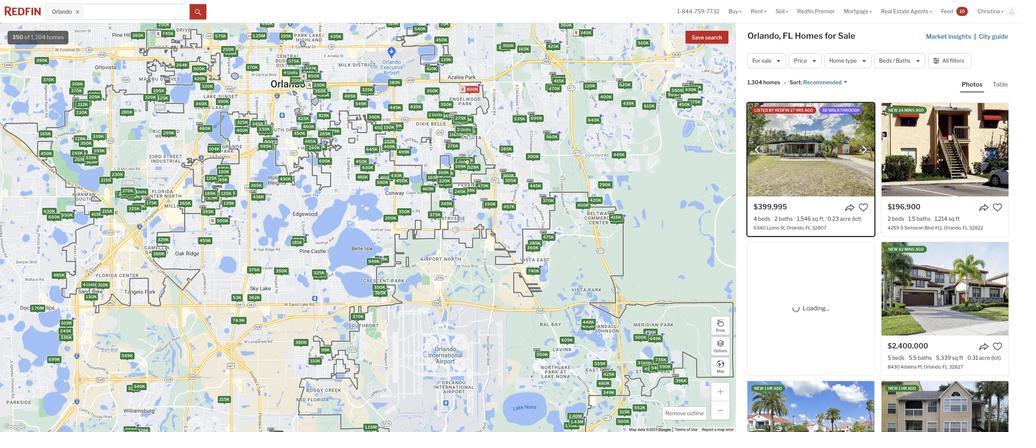 Task type: describe. For each thing, give the bounding box(es) containing it.
sq for $2,400,000
[[953, 355, 959, 361]]

1 horizontal spatial 425k
[[604, 372, 615, 377]]

119k
[[464, 129, 474, 134]]

269k
[[74, 157, 86, 162]]

0 vertical spatial 459k
[[367, 17, 378, 23]]

▾ for christina ▾
[[1002, 8, 1004, 15]]

1 horizontal spatial 175k
[[146, 201, 157, 206]]

53k
[[233, 295, 241, 300]]

price
[[795, 58, 807, 64]]

1 horizontal spatial 499k
[[398, 149, 410, 155]]

for sale
[[753, 58, 772, 64]]

280k
[[121, 110, 133, 115]]

0 horizontal spatial 475k
[[543, 235, 554, 240]]

1 horizontal spatial 235k
[[123, 180, 134, 186]]

1 vertical spatial 459k
[[200, 238, 211, 243]]

830k
[[264, 138, 276, 143]]

1-844-759-7732
[[678, 8, 720, 15]]

mortgage ▾ button
[[840, 0, 877, 23]]

fl down 1,546 sq ft
[[806, 225, 811, 231]]

427k
[[612, 218, 623, 223]]

1.43m
[[571, 420, 584, 425]]

0 vertical spatial 540k
[[414, 26, 426, 32]]

0 horizontal spatial 380k
[[153, 251, 165, 257]]

remove orlando image
[[75, 10, 80, 14]]

330k
[[259, 127, 270, 132]]

240k up 115k
[[453, 118, 465, 123]]

98k
[[321, 348, 330, 353]]

32827
[[950, 364, 964, 370]]

2 vertical spatial 445k
[[530, 183, 541, 188]]

181k
[[292, 240, 302, 245]]

275k
[[455, 116, 466, 121]]

walkthrough
[[829, 108, 860, 113]]

1 horizontal spatial 485k
[[344, 93, 356, 99]]

hrs
[[796, 108, 804, 113]]

396k
[[676, 378, 687, 384]]

2 horizontal spatial 380k
[[503, 173, 514, 178]]

market insights | city guide
[[927, 33, 1009, 40]]

32807
[[812, 225, 827, 231]]

375k
[[430, 212, 441, 217]]

of for 350
[[24, 34, 30, 41]]

0 horizontal spatial 400k
[[236, 128, 248, 133]]

0 vertical spatial 549k
[[355, 101, 367, 107]]

1 horizontal spatial 390k
[[217, 99, 229, 104]]

0 horizontal spatial 480k
[[199, 126, 211, 131]]

1 vertical spatial 110k
[[310, 358, 320, 364]]

1 horizontal spatial 300k
[[528, 154, 539, 159]]

report
[[703, 428, 714, 432]]

125k right 319k
[[221, 191, 232, 196]]

0 vertical spatial 320k
[[202, 84, 213, 89]]

949k
[[368, 259, 380, 264]]

1 vertical spatial 349k
[[441, 201, 452, 207]]

1-
[[678, 8, 682, 15]]

745k
[[162, 31, 173, 36]]

1 vertical spatial 120k
[[460, 130, 470, 136]]

mortgage ▾
[[845, 8, 873, 15]]

orlando, down rent ▾ button in the right top of the page
[[748, 31, 781, 41]]

(lot) for $399,995
[[853, 216, 862, 222]]

240k up 109k
[[461, 117, 472, 123]]

0 vertical spatial 420k
[[194, 76, 205, 81]]

104k
[[209, 147, 220, 152]]

home type
[[830, 58, 857, 64]]

355k
[[505, 178, 517, 183]]

699k
[[48, 357, 60, 362]]

table button
[[992, 81, 1010, 92]]

baths for $196,900
[[917, 216, 931, 222]]

real estate agents ▾ link
[[882, 0, 933, 23]]

adalina
[[901, 364, 917, 370]]

155k
[[306, 145, 317, 150]]

1 vertical spatial 550k
[[61, 213, 73, 218]]

74.9k
[[233, 318, 245, 323]]

146k
[[440, 182, 451, 187]]

565k
[[668, 92, 680, 97]]

feed
[[942, 8, 954, 15]]

276k
[[448, 143, 459, 149]]

submit search image
[[195, 9, 201, 15]]

1 vertical spatial 345k
[[252, 121, 263, 127]]

233k
[[79, 100, 90, 105]]

0 vertical spatial 345k
[[580, 30, 592, 35]]

2 horizontal spatial 250k
[[484, 202, 495, 207]]

0 horizontal spatial 445k
[[390, 105, 401, 110]]

▾ for rent ▾
[[765, 8, 767, 15]]

report a map error
[[703, 428, 734, 432]]

2 979k from the left
[[329, 128, 340, 134]]

0 vertical spatial 198k
[[455, 159, 466, 164]]

acre for $2,400,000
[[980, 355, 991, 361]]

ago for photo of 4269 s semoran blvd #11, orlando, fl 32822 on the top right of page
[[916, 108, 924, 113]]

759-
[[695, 8, 707, 15]]

0 horizontal spatial 575k
[[215, 34, 226, 39]]

listed
[[755, 108, 769, 113]]

135k
[[225, 191, 235, 196]]

405k
[[690, 84, 702, 90]]

0 vertical spatial 150k
[[384, 125, 395, 130]]

0 horizontal spatial 139k
[[224, 201, 234, 206]]

2 horizontal spatial 519k
[[388, 21, 399, 26]]

mins for $2,400,000
[[905, 247, 915, 252]]

1 vertical spatial 400k
[[600, 94, 612, 100]]

2 horizontal spatial 415k
[[611, 215, 622, 220]]

0 vertical spatial 139k
[[441, 57, 452, 62]]

240k up 695k
[[309, 145, 320, 151]]

2 vertical spatial 500k
[[635, 335, 647, 340]]

0.31 acre (lot)
[[968, 355, 1001, 361]]

0 vertical spatial 580k
[[672, 88, 683, 93]]

fl down 5,339
[[943, 364, 949, 370]]

save search
[[692, 34, 722, 41]]

new 1 hr ago for the photo of 1069 s hiawassee rd #1317, orlando, fl 32835
[[889, 386, 917, 391]]

1 horizontal spatial 575k
[[288, 59, 300, 64]]

new for photo of 4269 s semoran blvd #11, orlando, fl 32822 on the top right of page
[[889, 108, 898, 113]]

remove outline
[[666, 410, 704, 417]]

1 horizontal spatial 380k
[[295, 340, 307, 345]]

price button
[[790, 53, 822, 68]]

1 horizontal spatial 480k
[[598, 381, 610, 386]]

city
[[980, 33, 991, 40]]

favorite button checkbox for $2,400,000
[[993, 342, 1003, 352]]

1 vertical spatial 339k
[[85, 155, 97, 160]]

570k
[[547, 84, 558, 90]]

0 vertical spatial 390k
[[36, 58, 47, 63]]

beds / baths
[[880, 58, 911, 64]]

remove
[[666, 410, 686, 417]]

1 horizontal spatial 460k
[[380, 175, 392, 180]]

0 vertical spatial 120k
[[585, 83, 596, 89]]

terms of use link
[[676, 428, 698, 432]]

27
[[791, 108, 795, 113]]

0 vertical spatial 110k
[[450, 132, 460, 137]]

#11,
[[936, 225, 944, 231]]

1 vertical spatial 549k
[[121, 353, 133, 359]]

4 beds
[[754, 216, 771, 222]]

•
[[785, 80, 786, 86]]

0 horizontal spatial 438k
[[253, 194, 264, 200]]

report a map error link
[[703, 428, 734, 432]]

insights
[[949, 33, 972, 40]]

1,304 inside 1,304 homes •
[[748, 79, 763, 86]]

0 vertical spatial 4
[[284, 70, 286, 75]]

645k
[[366, 147, 378, 152]]

error
[[726, 428, 734, 432]]

0 vertical spatial 550k
[[637, 41, 649, 46]]

0 horizontal spatial 499k
[[384, 144, 395, 149]]

6340
[[754, 225, 766, 231]]

favorite button image for $399,995
[[859, 203, 869, 213]]

photo of 2560 woodgate blvd #205, orlando, fl 32822 image
[[748, 381, 875, 432]]

sort
[[790, 79, 801, 86]]

0 horizontal spatial 360k
[[527, 245, 539, 251]]

new 24 mins ago
[[889, 108, 924, 113]]

1 vertical spatial 4
[[754, 216, 758, 222]]

210k up 199k
[[455, 158, 466, 163]]

sq for $399,995
[[813, 216, 819, 222]]

:
[[801, 79, 803, 86]]

0 horizontal spatial 120k
[[209, 145, 220, 150]]

photo of 4269 s semoran blvd #11, orlando, fl 32822 image
[[882, 103, 1009, 197]]

terms
[[676, 428, 686, 432]]

24
[[899, 108, 904, 113]]

home type button
[[825, 53, 872, 68]]

0 horizontal spatial 175k
[[75, 101, 86, 106]]

625k
[[134, 204, 145, 209]]

favorite button image for $2,400,000
[[993, 342, 1003, 352]]

1 vertical spatial 205k
[[89, 94, 100, 100]]

ft for $196,900
[[956, 216, 960, 222]]

photos button
[[961, 81, 992, 92]]

ago for photo of 2560 woodgate blvd #205, orlando, fl 32822
[[774, 386, 782, 391]]

ago for photo of 8430 adalina pl, orlando, fl 32827 at the right
[[916, 247, 924, 252]]

photo of 1069 s hiawassee rd #1317, orlando, fl 32835 image
[[882, 381, 1009, 432]]

fl left homes
[[783, 31, 794, 41]]

new for photo of 8430 adalina pl, orlando, fl 32827 at the right
[[889, 247, 898, 252]]

beds for $2,400,000
[[893, 355, 905, 361]]

1 vertical spatial 500k
[[217, 218, 228, 223]]

search
[[706, 34, 722, 41]]

0 horizontal spatial 415k
[[91, 212, 102, 217]]

0 vertical spatial 500k
[[193, 66, 205, 71]]

save search button
[[686, 31, 729, 44]]

market insights link
[[927, 25, 972, 41]]

0.31
[[968, 355, 979, 361]]

st,
[[781, 225, 786, 231]]

1 vertical spatial 1.70m
[[566, 423, 578, 429]]

0 horizontal spatial 300k
[[225, 51, 237, 56]]

1 vertical spatial 198k
[[465, 188, 475, 193]]

0 horizontal spatial 285k
[[501, 146, 512, 152]]

1,304 homes •
[[748, 79, 786, 86]]

0 horizontal spatial 150k
[[218, 169, 229, 174]]

1 horizontal spatial 550k
[[537, 352, 548, 358]]

1 horizontal spatial 320k
[[145, 95, 156, 100]]

1 horizontal spatial 469k
[[422, 186, 434, 191]]

1 vertical spatial 285k
[[530, 241, 541, 246]]

buy
[[729, 8, 739, 15]]

new 1 hr ago for photo of 2560 woodgate blvd #205, orlando, fl 32822
[[755, 386, 782, 391]]

245k up 336k
[[60, 329, 71, 334]]

1 horizontal spatial 438k
[[623, 101, 634, 106]]

rent ▾
[[751, 8, 767, 15]]

1 vertical spatial 540k
[[651, 366, 663, 371]]

hr for photo of 2560 woodgate blvd #205, orlando, fl 32822
[[768, 386, 773, 391]]

▾ for mortgage ▾
[[870, 8, 873, 15]]

redfin premier button
[[793, 0, 840, 23]]

376k
[[249, 267, 260, 273]]

orlando, down 1,546
[[787, 225, 805, 231]]

homes
[[795, 31, 824, 41]]

1 vertical spatial 519k
[[303, 68, 314, 73]]

ft for $2,400,000
[[960, 355, 964, 361]]

109k
[[463, 127, 474, 133]]

orlando, down '1,214 sq ft'
[[944, 225, 962, 231]]

ago for the photo of 1069 s hiawassee rd #1317, orlando, fl 32835
[[908, 386, 917, 391]]

0 horizontal spatial homes
[[47, 34, 64, 41]]

sort :
[[790, 79, 803, 86]]

1.15m
[[365, 425, 377, 430]]

0 horizontal spatial 470k
[[478, 183, 489, 189]]

825k
[[298, 116, 309, 121]]

410k
[[426, 66, 437, 72]]

245k up the 135k
[[216, 177, 228, 183]]

1 vertical spatial 390k
[[315, 89, 326, 94]]

5,339
[[937, 355, 952, 361]]

sq for $196,900
[[949, 216, 955, 222]]

baths for $399,995
[[779, 216, 793, 222]]

0 vertical spatial 349k
[[260, 129, 271, 134]]

489k
[[462, 158, 474, 163]]

1 horizontal spatial 415k
[[554, 78, 565, 84]]

2 vertical spatial 345k
[[94, 134, 105, 139]]



Task type: locate. For each thing, give the bounding box(es) containing it.
1 horizontal spatial homes
[[764, 79, 781, 86]]

0 vertical spatial 360k
[[561, 22, 572, 28]]

ft right 1,214
[[956, 216, 960, 222]]

new for photo of 2560 woodgate blvd #205, orlando, fl 32822
[[755, 386, 764, 391]]

▾ right sell
[[786, 8, 789, 15]]

0 horizontal spatial 1,304
[[31, 34, 45, 41]]

198k down 528k
[[465, 188, 475, 193]]

1,304 down for
[[748, 79, 763, 86]]

$399,995
[[754, 203, 788, 211]]

580k down 645k at top
[[377, 180, 388, 185]]

favorite button checkbox
[[859, 203, 869, 213], [993, 342, 1003, 352]]

0 horizontal spatial 235k
[[75, 151, 86, 156]]

470k down 465k
[[549, 86, 560, 91]]

460k down 825k
[[303, 124, 314, 129]]

1 vertical spatial 1,304
[[748, 79, 763, 86]]

695k
[[319, 159, 331, 164]]

469k left 146k
[[422, 186, 434, 191]]

0 horizontal spatial 1.70m
[[31, 306, 44, 311]]

photos
[[962, 81, 983, 88]]

2 vertical spatial 250k
[[484, 202, 495, 207]]

438k down 620k
[[623, 101, 634, 106]]

235k up 269k
[[75, 151, 86, 156]]

1 vertical spatial 495k
[[644, 367, 656, 372]]

sell ▾ button
[[776, 0, 789, 23]]

438k right the 135k
[[253, 194, 264, 200]]

baths up 8430 adalina pl, orlando, fl 32827
[[919, 355, 933, 361]]

329k
[[157, 237, 169, 243]]

4 left the 883k
[[284, 70, 286, 75]]

130k
[[86, 294, 97, 299]]

2 horizontal spatial 175k
[[390, 125, 400, 130]]

▾ for buy ▾
[[740, 8, 742, 15]]

1 horizontal spatial 110k
[[450, 132, 460, 137]]

192k
[[385, 139, 395, 144]]

540k left 70k
[[414, 26, 426, 32]]

295k
[[153, 88, 164, 94]]

600k
[[362, 164, 374, 169]]

0 horizontal spatial hr
[[768, 386, 773, 391]]

rent
[[751, 8, 763, 15]]

favorite button checkbox
[[993, 203, 1003, 213]]

baths up st,
[[779, 216, 793, 222]]

map for map data ©2023 google
[[630, 428, 637, 432]]

▾ right agents
[[930, 8, 933, 15]]

210k down 276k
[[458, 160, 469, 165]]

estate
[[894, 8, 910, 15]]

1 vertical spatial 235k
[[123, 180, 134, 186]]

premier
[[815, 8, 835, 15]]

125k up the 189k
[[206, 176, 217, 181]]

4269 s semoran blvd #11, orlando, fl 32822
[[888, 225, 984, 231]]

1 horizontal spatial 345k
[[252, 121, 263, 127]]

1 vertical spatial 320k
[[145, 95, 156, 100]]

349k
[[260, 129, 271, 134], [441, 201, 452, 207], [603, 390, 615, 395]]

new
[[889, 108, 898, 113], [889, 247, 898, 252], [755, 386, 764, 391], [889, 386, 898, 391]]

425k down 559k at bottom
[[604, 372, 615, 377]]

map region
[[0, 0, 758, 432]]

415k
[[554, 78, 565, 84], [91, 212, 102, 217], [611, 215, 622, 220]]

1 horizontal spatial 1,304
[[748, 79, 763, 86]]

2 horizontal spatial 445k
[[613, 152, 625, 157]]

500k right 264k
[[193, 66, 205, 71]]

▾ right rent
[[765, 8, 767, 15]]

ft up 32807
[[820, 216, 824, 222]]

590k
[[660, 364, 671, 370]]

2 vertical spatial 560k
[[618, 419, 630, 424]]

469k down 850k
[[313, 82, 325, 88]]

339k up 359k
[[92, 134, 104, 139]]

mins right 42
[[905, 247, 915, 252]]

4 up 6340
[[754, 216, 758, 222]]

0 vertical spatial of
[[24, 34, 30, 41]]

0 vertical spatial 470k
[[549, 86, 560, 91]]

3d walkthrough
[[823, 108, 860, 113]]

1 vertical spatial 560k
[[546, 134, 558, 140]]

225k
[[74, 102, 85, 107], [75, 104, 87, 110]]

by
[[769, 108, 775, 113]]

169k
[[438, 170, 449, 175]]

previous button image
[[754, 146, 762, 154]]

beds up s
[[893, 216, 905, 222]]

369k
[[315, 273, 326, 279]]

map left data
[[630, 428, 637, 432]]

1 vertical spatial 380k
[[153, 251, 165, 257]]

sell ▾ button
[[772, 0, 793, 23]]

mins right the 24
[[905, 108, 915, 113]]

real estate agents ▾ button
[[877, 0, 937, 23]]

orlando, fl homes for sale
[[748, 31, 856, 41]]

470k up 190k
[[478, 183, 489, 189]]

google
[[659, 428, 671, 432]]

None search field
[[84, 4, 190, 19]]

sq up 32827
[[953, 355, 959, 361]]

580k
[[672, 88, 683, 93], [377, 180, 388, 185]]

1 horizontal spatial 459k
[[367, 17, 378, 23]]

4 units left the 883k
[[284, 70, 298, 75]]

4 units up the 130k
[[83, 282, 97, 287]]

460k
[[303, 124, 314, 129], [380, 175, 392, 180]]

245k down 199k
[[455, 189, 466, 194]]

0.23
[[828, 216, 839, 222]]

535k
[[514, 117, 526, 122]]

150k up the 135k
[[218, 169, 229, 174]]

1,304
[[31, 34, 45, 41], [748, 79, 763, 86]]

234k
[[101, 209, 113, 214]]

319k
[[207, 196, 218, 201]]

1.28m
[[260, 144, 273, 149]]

500k down 319k
[[217, 218, 228, 223]]

1,546
[[798, 216, 812, 222]]

339k down 359k
[[85, 155, 97, 160]]

2 vertical spatial 4
[[83, 282, 85, 287]]

110k
[[450, 132, 460, 137], [310, 358, 320, 364]]

ft for $399,995
[[820, 216, 824, 222]]

a
[[715, 428, 717, 432]]

3d
[[823, 108, 828, 113]]

115k
[[459, 128, 469, 133]]

homes inside 1,304 homes •
[[764, 79, 781, 86]]

0 vertical spatial acre
[[841, 216, 851, 222]]

fl left 32822
[[963, 225, 969, 231]]

1 horizontal spatial 519k
[[362, 89, 373, 94]]

0 vertical spatial 205k
[[291, 78, 303, 83]]

1 vertical spatial 470k
[[478, 183, 489, 189]]

1,546 sq ft
[[798, 216, 824, 222]]

beds right 5
[[893, 355, 905, 361]]

630k up 650k
[[43, 209, 55, 214]]

0 horizontal spatial acre
[[841, 216, 851, 222]]

1 horizontal spatial 630k
[[129, 194, 140, 200]]

198k
[[455, 159, 466, 164], [465, 188, 475, 193]]

1 horizontal spatial new 1 hr ago
[[889, 386, 917, 391]]

1 for photo of 2560 woodgate blvd #205, orlando, fl 32822
[[765, 386, 767, 391]]

options button
[[711, 337, 730, 356]]

199k
[[455, 164, 466, 169]]

▾ right christina
[[1002, 8, 1004, 15]]

listed by redfin 27 hrs ago
[[755, 108, 814, 113]]

460k right the 481k
[[380, 175, 392, 180]]

0 horizontal spatial 460k
[[303, 124, 314, 129]]

3 ▾ from the left
[[786, 8, 789, 15]]

0 vertical spatial 300k
[[225, 51, 237, 56]]

4 ▾ from the left
[[870, 8, 873, 15]]

1 horizontal spatial 400k
[[467, 87, 478, 92]]

0 vertical spatial 285k
[[501, 146, 512, 152]]

349k down 559k at bottom
[[603, 390, 615, 395]]

0 vertical spatial 630k
[[129, 194, 140, 200]]

1 vertical spatial 175k
[[390, 125, 400, 130]]

fl
[[783, 31, 794, 41], [806, 225, 811, 231], [963, 225, 969, 231], [943, 364, 949, 370]]

1 new 1 hr ago from the left
[[755, 386, 782, 391]]

options
[[714, 349, 728, 353]]

1,304 right 350
[[31, 34, 45, 41]]

8430
[[888, 364, 900, 370]]

500k left 449k
[[635, 335, 647, 340]]

1 horizontal spatial 560k
[[546, 134, 558, 140]]

(lot) for $2,400,000
[[992, 355, 1001, 361]]

acre right the 0.31
[[980, 355, 991, 361]]

495k up 155k
[[305, 139, 316, 144]]

▾
[[740, 8, 742, 15], [765, 8, 767, 15], [786, 8, 789, 15], [870, 8, 873, 15], [930, 8, 933, 15], [1002, 8, 1004, 15]]

170k
[[247, 65, 258, 70]]

favorite button checkbox for $399,995
[[859, 203, 869, 213]]

0 horizontal spatial map
[[630, 428, 637, 432]]

all filters
[[943, 58, 965, 64]]

2 mins from the top
[[905, 247, 915, 252]]

0 horizontal spatial 345k
[[94, 134, 105, 139]]

lyons
[[767, 225, 780, 231]]

4269
[[888, 225, 900, 231]]

5.5
[[909, 355, 917, 361]]

map down 'options'
[[717, 369, 725, 374]]

remove outline button
[[663, 407, 707, 420]]

▾ for sell ▾
[[786, 8, 789, 15]]

0 vertical spatial 445k
[[390, 105, 401, 110]]

2 horizontal spatial 400k
[[600, 94, 612, 100]]

205k left the 883k
[[291, 78, 303, 83]]

1 horizontal spatial favorite button checkbox
[[993, 342, 1003, 352]]

2 vertical spatial 380k
[[295, 340, 307, 345]]

filters
[[950, 58, 965, 64]]

499k right 645k at top
[[384, 144, 395, 149]]

(lot) right the 0.31
[[992, 355, 1001, 361]]

215k
[[101, 177, 111, 183], [135, 189, 146, 195], [118, 192, 129, 197], [102, 209, 112, 214], [219, 397, 230, 402]]

orlando, right pl,
[[924, 364, 942, 370]]

1 vertical spatial 580k
[[377, 180, 388, 185]]

beds up 6340
[[759, 216, 771, 222]]

favorite button image for $196,900
[[993, 203, 1003, 213]]

loading... status
[[803, 305, 830, 313]]

469k
[[313, 82, 325, 88], [422, 186, 434, 191]]

baths up blvd
[[917, 216, 931, 222]]

beds for $196,900
[[893, 216, 905, 222]]

175k right 625k at the left
[[146, 201, 157, 206]]

630k up 625k at the left
[[129, 194, 140, 200]]

540k down 735k
[[651, 366, 663, 371]]

499k down 279k
[[398, 149, 410, 155]]

of left use
[[687, 428, 691, 432]]

1 vertical spatial 4 units
[[83, 282, 97, 287]]

1 mins from the top
[[905, 108, 915, 113]]

pl,
[[918, 364, 923, 370]]

245k up 269k
[[72, 151, 83, 156]]

290k
[[600, 182, 611, 188]]

889k
[[305, 74, 317, 79]]

150k up 192k
[[384, 125, 395, 130]]

1 vertical spatial 420k
[[590, 198, 602, 203]]

0 horizontal spatial 459k
[[200, 238, 211, 243]]

0 horizontal spatial 4
[[83, 282, 85, 287]]

mins for $196,900
[[905, 108, 915, 113]]

photo of 6340 lyons st, orlando, fl 32807 image
[[748, 103, 875, 197]]

1 vertical spatial 630k
[[43, 209, 55, 214]]

2.40m
[[569, 414, 582, 419]]

2 horizontal spatial 345k
[[580, 30, 592, 35]]

mortgage ▾ button
[[845, 0, 873, 23]]

630k
[[129, 194, 140, 200], [43, 209, 55, 214]]

acre for $399,995
[[841, 216, 851, 222]]

2 1 from the left
[[899, 386, 901, 391]]

425k up 465k
[[548, 44, 559, 49]]

349k up 830k
[[260, 129, 271, 134]]

1 for the photo of 1069 s hiawassee rd #1317, orlando, fl 32835
[[899, 386, 901, 391]]

2 beds
[[888, 216, 905, 222]]

0 horizontal spatial favorite button checkbox
[[859, 203, 869, 213]]

6 ▾ from the left
[[1002, 8, 1004, 15]]

1 979k from the left
[[329, 128, 340, 134]]

1 vertical spatial acre
[[980, 355, 991, 361]]

450k
[[261, 21, 273, 26], [436, 37, 447, 43], [679, 102, 691, 107], [236, 120, 248, 125], [374, 125, 386, 130], [294, 131, 305, 136], [40, 151, 52, 156], [356, 159, 367, 164], [396, 178, 408, 184], [577, 203, 589, 208], [583, 324, 594, 329]]

139k
[[441, 57, 452, 62], [224, 201, 234, 206]]

8430 adalina pl, orlando, fl 32827
[[888, 364, 964, 370]]

type
[[846, 58, 857, 64]]

favorite button checkbox up 0.31 acre (lot)
[[993, 342, 1003, 352]]

of for terms
[[687, 428, 691, 432]]

235k up 625k at the left
[[123, 180, 134, 186]]

1 horizontal spatial 250k
[[223, 47, 234, 52]]

459k
[[367, 17, 378, 23], [200, 238, 211, 243]]

2 vertical spatial 120k
[[209, 145, 220, 150]]

0 vertical spatial 235k
[[75, 151, 86, 156]]

(lot) right 0.23
[[853, 216, 862, 222]]

139k down 70k
[[441, 57, 452, 62]]

0 vertical spatial 250k
[[158, 22, 169, 27]]

next button image
[[861, 146, 869, 154]]

4 left 310k
[[83, 282, 85, 287]]

2 vertical spatial 519k
[[362, 89, 373, 94]]

175k up 192k
[[390, 125, 400, 130]]

1 ▾ from the left
[[740, 8, 742, 15]]

map
[[717, 369, 725, 374], [630, 428, 637, 432]]

2 ▾ from the left
[[765, 8, 767, 15]]

205k up 233k
[[89, 94, 100, 100]]

495k down 735k
[[644, 367, 656, 372]]

2 vertical spatial 550k
[[537, 352, 548, 358]]

420k
[[194, 76, 205, 81], [590, 198, 602, 203]]

2 vertical spatial 349k
[[603, 390, 615, 395]]

1 vertical spatial 360k
[[527, 245, 539, 251]]

740k
[[528, 268, 540, 274]]

▾ right mortgage
[[870, 8, 873, 15]]

580k left the 405k
[[672, 88, 683, 93]]

620k
[[620, 82, 631, 88]]

photo of 8430 adalina pl, orlando, fl 32827 image
[[882, 242, 1009, 336]]

0 vertical spatial 4 units
[[284, 70, 298, 75]]

redfin premier
[[798, 8, 835, 15]]

draw button
[[711, 316, 730, 335]]

0 horizontal spatial 1
[[765, 386, 767, 391]]

sq right 1,214
[[949, 216, 955, 222]]

2 horizontal spatial 120k
[[585, 83, 596, 89]]

0 vertical spatial 560k
[[514, 115, 526, 121]]

198k up 199k
[[455, 159, 466, 164]]

beds / baths button
[[875, 53, 926, 68]]

285k up 740k
[[530, 241, 541, 246]]

0 horizontal spatial 469k
[[313, 82, 325, 88]]

1
[[765, 386, 767, 391], [899, 386, 901, 391]]

google image
[[2, 422, 27, 432]]

1 horizontal spatial 540k
[[651, 366, 663, 371]]

homes left •
[[764, 79, 781, 86]]

1 horizontal spatial 120k
[[460, 130, 470, 136]]

new 1 hr ago
[[755, 386, 782, 391], [889, 386, 917, 391]]

mins
[[905, 108, 915, 113], [905, 247, 915, 252]]

sell
[[776, 8, 785, 15]]

guide
[[993, 33, 1009, 40]]

map inside button
[[717, 369, 725, 374]]

recommended button
[[803, 79, 848, 86]]

0 vertical spatial 435k
[[330, 34, 341, 39]]

1 vertical spatial of
[[687, 428, 691, 432]]

new for the photo of 1069 s hiawassee rd #1317, orlando, fl 32835
[[889, 386, 898, 391]]

270k
[[453, 116, 465, 121], [122, 188, 133, 193], [122, 192, 133, 198]]

2 horizontal spatial 349k
[[603, 390, 615, 395]]

139k down the 135k
[[224, 201, 234, 206]]

sq up 32807
[[813, 216, 819, 222]]

390k
[[36, 58, 47, 63], [315, 89, 326, 94], [217, 99, 229, 104]]

125k down 104k
[[218, 166, 229, 171]]

349k down 146k
[[441, 201, 452, 207]]

favorite button image
[[859, 203, 869, 213], [993, 203, 1003, 213], [993, 342, 1003, 352]]

hr for the photo of 1069 s hiawassee rd #1317, orlando, fl 32835
[[902, 386, 907, 391]]

2 new 1 hr ago from the left
[[889, 386, 917, 391]]

1 vertical spatial 250k
[[223, 47, 234, 52]]

ft up 32827
[[960, 355, 964, 361]]

favorite button checkbox up the 0.23 acre (lot)
[[859, 203, 869, 213]]

2 hr from the left
[[902, 386, 907, 391]]

1 horizontal spatial 475k
[[690, 99, 701, 105]]

blvd
[[925, 225, 935, 231]]

1 vertical spatial 480k
[[598, 381, 610, 386]]

125k down 295k
[[158, 95, 168, 101]]

1 vertical spatial 150k
[[218, 169, 229, 174]]

2 horizontal spatial 320k
[[202, 84, 213, 89]]

1 hr from the left
[[768, 386, 773, 391]]

1 horizontal spatial 435k
[[410, 104, 421, 110]]

0 vertical spatial 1,304
[[31, 34, 45, 41]]

175k down 358k
[[75, 101, 86, 106]]

1 1 from the left
[[765, 386, 767, 391]]

map for map
[[717, 369, 725, 374]]

beds for $399,995
[[759, 216, 771, 222]]

5 ▾ from the left
[[930, 8, 933, 15]]

acre right 0.23
[[841, 216, 851, 222]]

1 vertical spatial 485k
[[53, 273, 65, 278]]

christina ▾
[[978, 8, 1004, 15]]

of
[[24, 34, 30, 41], [687, 428, 691, 432]]

baths for $2,400,000
[[919, 355, 933, 361]]

480k down 559k at bottom
[[598, 381, 610, 386]]



Task type: vqa. For each thing, say whether or not it's contained in the screenshot.
the bottom 1.70M
yes



